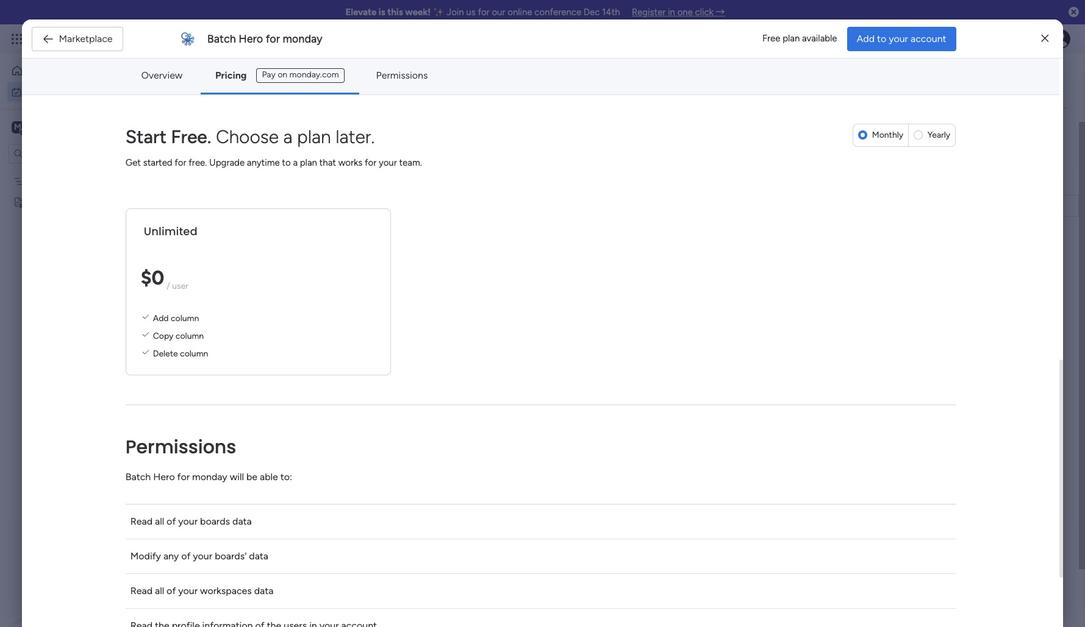 Task type: describe. For each thing, give the bounding box(es) containing it.
yearly
[[928, 130, 951, 140]]

online
[[508, 7, 532, 18]]

get started for free. upgrade anytime to a plan that works for your team.
[[126, 157, 422, 168]]

of for boards'
[[181, 551, 191, 563]]

m
[[14, 122, 21, 132]]

this
[[388, 7, 403, 18]]

read all of your boards data
[[130, 516, 252, 528]]

work for monday
[[99, 32, 121, 46]]

batch hero for monday
[[207, 32, 323, 45]]

14th
[[602, 7, 620, 18]]

free.
[[189, 157, 207, 168]]

lottie animation image
[[0, 505, 156, 628]]

0 horizontal spatial monday
[[54, 32, 96, 46]]

main
[[28, 121, 49, 133]]

for right "us"
[[478, 7, 490, 18]]

works
[[338, 157, 363, 168]]

apps image
[[952, 33, 964, 45]]

copy
[[153, 331, 174, 342]]

marketplace
[[59, 33, 113, 44]]

of for workspaces
[[167, 586, 176, 597]]

see plans
[[213, 34, 250, 44]]

monday work management
[[54, 32, 190, 46]]

elevate is this week! ✨ join us for our online conference dec 14th
[[346, 7, 620, 18]]

1 image
[[907, 25, 918, 39]]

read all of your workspaces data
[[130, 586, 274, 597]]

Filter dashboard by text search field
[[180, 122, 295, 142]]

elevate
[[346, 7, 377, 18]]

hide done items
[[322, 126, 384, 137]]

workspace image
[[12, 120, 24, 134]]

notes list box
[[0, 168, 156, 377]]

all for read all of your workspaces data
[[155, 586, 164, 597]]

task
[[198, 201, 215, 212]]

add for add to your account
[[857, 33, 875, 44]]

application logo image
[[178, 29, 198, 49]]

management
[[123, 32, 190, 46]]

us
[[466, 7, 476, 18]]

inbox image
[[898, 33, 910, 45]]

read for read all of your workspaces data
[[130, 586, 153, 597]]

your for read all of your boards data
[[178, 516, 198, 528]]

start free. choose a plan later.
[[126, 126, 375, 148]]

your for modify any of your boards' data
[[193, 551, 212, 563]]

later.
[[336, 126, 375, 148]]

later
[[206, 374, 233, 389]]

add to your account button
[[847, 27, 956, 51]]

your left team.
[[379, 157, 397, 168]]

delete column
[[153, 349, 208, 359]]

home
[[28, 65, 51, 76]]

hide
[[322, 126, 340, 137]]

overview button
[[130, 63, 193, 88]]

marketplace button
[[31, 27, 123, 51]]

boards'
[[215, 551, 247, 563]]

see plans button
[[197, 30, 256, 48]]

pay
[[262, 70, 276, 80]]

Search in workspace field
[[26, 146, 102, 160]]

column for copy column
[[176, 331, 204, 342]]

available
[[802, 33, 837, 44]]

$0 / user
[[141, 267, 188, 292]]

workspace
[[52, 121, 100, 133]]

invite members image
[[925, 33, 937, 45]]

data for modify any of your boards' data
[[249, 551, 268, 563]]

my work
[[183, 71, 265, 98]]

one
[[678, 7, 693, 18]]

my work button
[[7, 82, 131, 102]]

batch hero for monday will be able to:
[[126, 472, 292, 483]]

in
[[668, 7, 675, 18]]

task 1
[[198, 201, 221, 212]]

dapulse x slim image
[[1042, 31, 1049, 46]]

data for read all of your workspaces data
[[254, 586, 274, 597]]

to:
[[280, 472, 292, 483]]

plans
[[230, 34, 250, 44]]

register in one click → link
[[632, 7, 725, 18]]

pay on monday.com
[[262, 70, 339, 80]]

team.
[[399, 157, 422, 168]]

see
[[213, 34, 228, 44]]

items
[[363, 126, 384, 137]]

user
[[172, 281, 188, 292]]

for for get started for free. upgrade anytime to a plan that works for your team.
[[175, 157, 186, 168]]

your for read all of your workspaces data
[[178, 586, 198, 597]]

search image
[[280, 127, 290, 137]]

monday for batch hero for monday
[[283, 32, 323, 45]]

register in one click →
[[632, 7, 725, 18]]

read for read all of your boards data
[[130, 516, 153, 528]]

home button
[[7, 61, 131, 81]]

boards
[[200, 516, 230, 528]]

copy column
[[153, 331, 204, 342]]

account
[[911, 33, 947, 44]]

column for add column
[[171, 314, 199, 324]]

choose
[[216, 126, 279, 148]]

batch for batch hero for monday will be able to:
[[126, 472, 151, 483]]



Task type: vqa. For each thing, say whether or not it's contained in the screenshot.
more dots icon
no



Task type: locate. For each thing, give the bounding box(es) containing it.
work inside my work button
[[41, 86, 59, 97]]

monday left will
[[192, 472, 227, 483]]

2 vertical spatial data
[[254, 586, 274, 597]]

monday up pay on monday.com
[[283, 32, 323, 45]]

work for my
[[41, 86, 59, 97]]

add
[[857, 33, 875, 44], [153, 314, 169, 324]]

monday up home button
[[54, 32, 96, 46]]

hero
[[239, 32, 263, 45], [153, 472, 175, 483]]

1 vertical spatial of
[[181, 551, 191, 563]]

plan left that
[[300, 157, 317, 168]]

0 vertical spatial a
[[283, 126, 293, 148]]

monday.com
[[290, 70, 339, 80]]

started
[[143, 157, 172, 168]]

0 vertical spatial all
[[155, 516, 164, 528]]

add inside button
[[857, 33, 875, 44]]

week!
[[405, 7, 431, 18]]

on
[[278, 70, 287, 80]]

monthly
[[872, 130, 904, 140]]

all down any
[[155, 586, 164, 597]]

overview
[[141, 70, 183, 81]]

your inside button
[[889, 33, 908, 44]]

0 vertical spatial /
[[167, 281, 170, 292]]

hero for batch hero for monday will be able to:
[[153, 472, 175, 483]]

0 vertical spatial to
[[877, 33, 887, 44]]

2 all from the top
[[155, 586, 164, 597]]

0 vertical spatial work
[[99, 32, 121, 46]]

→
[[716, 7, 725, 18]]

plan up that
[[297, 126, 331, 148]]

/ for $0
[[167, 281, 170, 292]]

0 horizontal spatial a
[[283, 126, 293, 148]]

plan
[[783, 33, 800, 44], [297, 126, 331, 148], [300, 157, 317, 168]]

monday for batch hero for monday will be able to:
[[192, 472, 227, 483]]

main workspace
[[28, 121, 100, 133]]

dec
[[584, 7, 600, 18]]

1 horizontal spatial hero
[[239, 32, 263, 45]]

workspace selection element
[[12, 120, 102, 136]]

0 horizontal spatial my
[[27, 86, 39, 97]]

my for my work
[[183, 71, 211, 98]]

0 horizontal spatial /
[[167, 281, 170, 292]]

1 vertical spatial add
[[153, 314, 169, 324]]

/ right later
[[236, 374, 242, 389]]

my for my work
[[27, 86, 39, 97]]

start
[[126, 126, 167, 148]]

work down home
[[41, 86, 59, 97]]

is
[[379, 7, 385, 18]]

/ left user
[[167, 281, 170, 292]]

a up get started for free. upgrade anytime to a plan that works for your team.
[[283, 126, 293, 148]]

/ inside $0 / user
[[167, 281, 170, 292]]

free.
[[171, 126, 211, 148]]

data for read all of your boards data
[[232, 516, 252, 528]]

conference
[[535, 7, 582, 18]]

for for batch hero for monday will be able to:
[[177, 472, 190, 483]]

free
[[763, 33, 781, 44]]

0 horizontal spatial work
[[41, 86, 59, 97]]

0 horizontal spatial batch
[[126, 472, 151, 483]]

your right notifications icon
[[889, 33, 908, 44]]

0 horizontal spatial add
[[153, 314, 169, 324]]

option
[[0, 170, 156, 173]]

read
[[130, 516, 153, 528], [130, 586, 153, 597]]

modify any of your boards' data
[[130, 551, 268, 563]]

data right boards' at the bottom left
[[249, 551, 268, 563]]

to left inbox icon
[[877, 33, 887, 44]]

1 horizontal spatial add
[[857, 33, 875, 44]]

notifications image
[[871, 33, 883, 45]]

0 vertical spatial of
[[167, 516, 176, 528]]

2 read from the top
[[130, 586, 153, 597]]

0 horizontal spatial hero
[[153, 472, 175, 483]]

0 horizontal spatial to
[[282, 157, 291, 168]]

my down home
[[27, 86, 39, 97]]

kendall parks image
[[1051, 29, 1071, 49]]

anytime
[[247, 157, 280, 168]]

for up read all of your boards data
[[177, 472, 190, 483]]

0 horizontal spatial permissions
[[126, 434, 236, 461]]

1 horizontal spatial to
[[877, 33, 887, 44]]

0 vertical spatial add
[[857, 33, 875, 44]]

$0
[[141, 267, 164, 290]]

hero up read all of your boards data
[[153, 472, 175, 483]]

delete
[[153, 349, 178, 359]]

add left inbox icon
[[857, 33, 875, 44]]

our
[[492, 7, 505, 18]]

0 vertical spatial hero
[[239, 32, 263, 45]]

data right workspaces
[[254, 586, 274, 597]]

1 vertical spatial work
[[41, 86, 59, 97]]

permissions button
[[366, 63, 438, 88]]

workspaces
[[200, 586, 252, 597]]

any
[[163, 551, 179, 563]]

1 vertical spatial to
[[282, 157, 291, 168]]

all
[[155, 516, 164, 528], [155, 586, 164, 597]]

column
[[171, 314, 199, 324], [176, 331, 204, 342], [180, 349, 208, 359]]

my inside button
[[27, 86, 39, 97]]

plan right free
[[783, 33, 800, 44]]

1 vertical spatial /
[[236, 374, 242, 389]]

to right anytime
[[282, 157, 291, 168]]

my
[[183, 71, 211, 98], [27, 86, 39, 97]]

/
[[167, 281, 170, 292], [236, 374, 242, 389]]

column up the delete column
[[176, 331, 204, 342]]

done
[[342, 126, 361, 137]]

modify
[[130, 551, 161, 563]]

be
[[246, 472, 257, 483]]

column down copy column
[[180, 349, 208, 359]]

your down modify any of your boards' data on the bottom left
[[178, 586, 198, 597]]

all up any
[[155, 516, 164, 528]]

hero right see
[[239, 32, 263, 45]]

my work
[[27, 86, 59, 97]]

1 horizontal spatial monday
[[192, 472, 227, 483]]

work
[[216, 71, 265, 98]]

hero for batch hero for monday
[[239, 32, 263, 45]]

batch for batch hero for monday
[[207, 32, 236, 45]]

read up 'modify'
[[130, 516, 153, 528]]

that
[[319, 157, 336, 168]]

1 horizontal spatial my
[[183, 71, 211, 98]]

1 read from the top
[[130, 516, 153, 528]]

get
[[126, 157, 141, 168]]

add column
[[153, 314, 199, 324]]

2 vertical spatial column
[[180, 349, 208, 359]]

add up 'copy' at the bottom of the page
[[153, 314, 169, 324]]

1 vertical spatial hero
[[153, 472, 175, 483]]

1 horizontal spatial permissions
[[376, 70, 428, 81]]

1 vertical spatial plan
[[297, 126, 331, 148]]

a right anytime
[[293, 157, 298, 168]]

unlimited
[[144, 224, 198, 239]]

a
[[283, 126, 293, 148], [293, 157, 298, 168]]

to inside button
[[877, 33, 887, 44]]

for left free.
[[175, 157, 186, 168]]

your
[[889, 33, 908, 44], [379, 157, 397, 168], [178, 516, 198, 528], [193, 551, 212, 563], [178, 586, 198, 597]]

column for delete column
[[180, 349, 208, 359]]

add for add column
[[153, 314, 169, 324]]

your left boards' at the bottom left
[[193, 551, 212, 563]]

join
[[447, 7, 464, 18]]

column up copy column
[[171, 314, 199, 324]]

click
[[695, 7, 714, 18]]

of for boards
[[167, 516, 176, 528]]

1 horizontal spatial work
[[99, 32, 121, 46]]

1
[[217, 201, 221, 212]]

2 vertical spatial of
[[167, 586, 176, 597]]

0 vertical spatial plan
[[783, 33, 800, 44]]

of down any
[[167, 586, 176, 597]]

1 vertical spatial a
[[293, 157, 298, 168]]

/ for later
[[236, 374, 242, 389]]

0 vertical spatial read
[[130, 516, 153, 528]]

add to your account
[[857, 33, 947, 44]]

private board image
[[13, 196, 24, 208]]

1 horizontal spatial /
[[236, 374, 242, 389]]

1 horizontal spatial a
[[293, 157, 298, 168]]

of right any
[[181, 551, 191, 563]]

0 vertical spatial column
[[171, 314, 199, 324]]

pricing
[[215, 70, 247, 81]]

1 horizontal spatial batch
[[207, 32, 236, 45]]

2 vertical spatial plan
[[300, 157, 317, 168]]

monday
[[54, 32, 96, 46], [283, 32, 323, 45], [192, 472, 227, 483]]

select product image
[[11, 33, 23, 45]]

work
[[99, 32, 121, 46], [41, 86, 59, 97]]

data right boards at bottom left
[[232, 516, 252, 528]]

lottie animation element
[[0, 505, 156, 628]]

batch
[[207, 32, 236, 45], [126, 472, 151, 483]]

0 vertical spatial data
[[232, 516, 252, 528]]

2 horizontal spatial monday
[[283, 32, 323, 45]]

able
[[260, 472, 278, 483]]

1 vertical spatial read
[[130, 586, 153, 597]]

read down 'modify'
[[130, 586, 153, 597]]

all for read all of your boards data
[[155, 516, 164, 528]]

None search field
[[180, 122, 295, 142]]

✨
[[433, 7, 445, 18]]

later /
[[206, 374, 244, 389]]

free plan available
[[763, 33, 837, 44]]

0 vertical spatial permissions
[[376, 70, 428, 81]]

my left pricing
[[183, 71, 211, 98]]

of up any
[[167, 516, 176, 528]]

permissions inside permissions button
[[376, 70, 428, 81]]

for
[[478, 7, 490, 18], [266, 32, 280, 45], [175, 157, 186, 168], [365, 157, 377, 168], [177, 472, 190, 483]]

data
[[232, 516, 252, 528], [249, 551, 268, 563], [254, 586, 274, 597]]

of
[[167, 516, 176, 528], [181, 551, 191, 563], [167, 586, 176, 597]]

for right works
[[365, 157, 377, 168]]

for right plans
[[266, 32, 280, 45]]

will
[[230, 472, 244, 483]]

1 vertical spatial data
[[249, 551, 268, 563]]

1 vertical spatial all
[[155, 586, 164, 597]]

register
[[632, 7, 666, 18]]

0 vertical spatial batch
[[207, 32, 236, 45]]

for for batch hero for monday
[[266, 32, 280, 45]]

upgrade
[[209, 157, 245, 168]]

notes
[[29, 197, 52, 207]]

1 all from the top
[[155, 516, 164, 528]]

your left boards at bottom left
[[178, 516, 198, 528]]

1 vertical spatial batch
[[126, 472, 151, 483]]

1 vertical spatial permissions
[[126, 434, 236, 461]]

work left management
[[99, 32, 121, 46]]

1 vertical spatial column
[[176, 331, 204, 342]]



